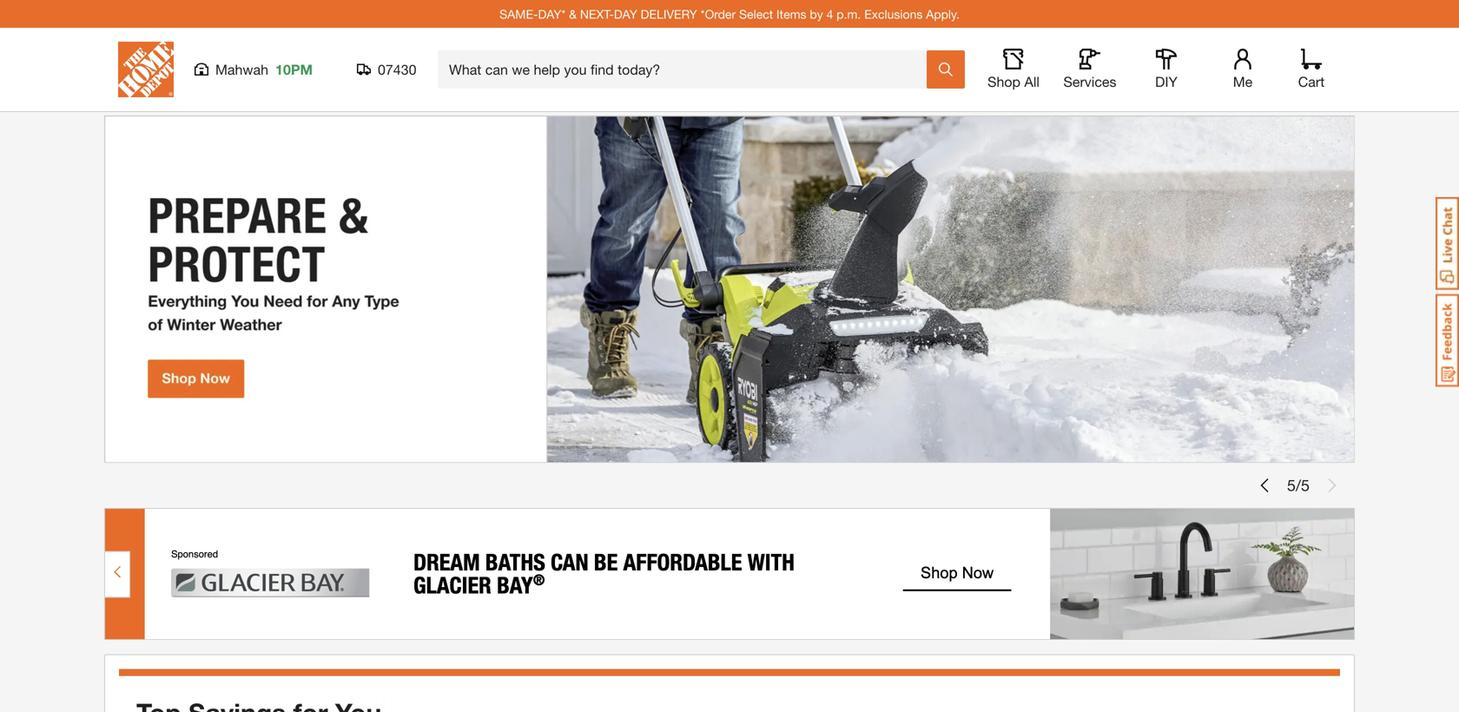 Task type: locate. For each thing, give the bounding box(es) containing it.
live chat image
[[1436, 197, 1459, 290]]

10pm
[[275, 61, 313, 78]]

this is the last slide image
[[1325, 479, 1339, 492]]

me button
[[1215, 49, 1271, 90]]

diy
[[1155, 73, 1178, 90]]

img for 28dec2023-hp-bau-mw48-49-hero5-prepare & protect everything you need for any type of winter weather image
[[104, 116, 1355, 463]]

services
[[1063, 73, 1116, 90]]

services button
[[1062, 49, 1118, 90]]

*order
[[701, 7, 736, 21]]

by
[[810, 7, 823, 21]]

select
[[739, 7, 773, 21]]

mahwah 10pm
[[215, 61, 313, 78]]

day*
[[538, 7, 566, 21]]

delivery
[[641, 7, 697, 21]]

shop all
[[988, 73, 1040, 90]]

5
[[1287, 476, 1296, 495], [1301, 476, 1310, 495]]

&
[[569, 7, 577, 21]]

next-
[[580, 7, 614, 21]]

07430
[[378, 61, 416, 78]]

items
[[776, 7, 806, 21]]

same-
[[499, 7, 538, 21]]

5 left this is the last slide "icon"
[[1301, 476, 1310, 495]]

1 horizontal spatial 5
[[1301, 476, 1310, 495]]

shop all button
[[986, 49, 1041, 90]]

/
[[1296, 476, 1301, 495]]

0 horizontal spatial 5
[[1287, 476, 1296, 495]]

5 right the previous slide icon
[[1287, 476, 1296, 495]]



Task type: describe. For each thing, give the bounding box(es) containing it.
cart
[[1298, 73, 1325, 90]]

the home depot logo image
[[118, 42, 174, 97]]

2 5 from the left
[[1301, 476, 1310, 495]]

previous slide image
[[1258, 479, 1271, 492]]

day
[[614, 7, 637, 21]]

5 / 5
[[1287, 476, 1310, 495]]

same-day* & next-day delivery *order select items by 4 p.m. exclusions apply.
[[499, 7, 960, 21]]

4
[[826, 7, 833, 21]]

exclusions
[[864, 7, 923, 21]]

07430 button
[[357, 61, 417, 78]]

apply.
[[926, 7, 960, 21]]

1 5 from the left
[[1287, 476, 1296, 495]]

p.m.
[[837, 7, 861, 21]]

shop
[[988, 73, 1020, 90]]

diy button
[[1139, 49, 1194, 90]]

me
[[1233, 73, 1253, 90]]

mahwah
[[215, 61, 268, 78]]

cart link
[[1292, 49, 1331, 90]]

all
[[1024, 73, 1040, 90]]

feedback link image
[[1436, 294, 1459, 387]]

What can we help you find today? search field
[[449, 51, 926, 88]]



Task type: vqa. For each thing, say whether or not it's contained in the screenshot.
the left AND
no



